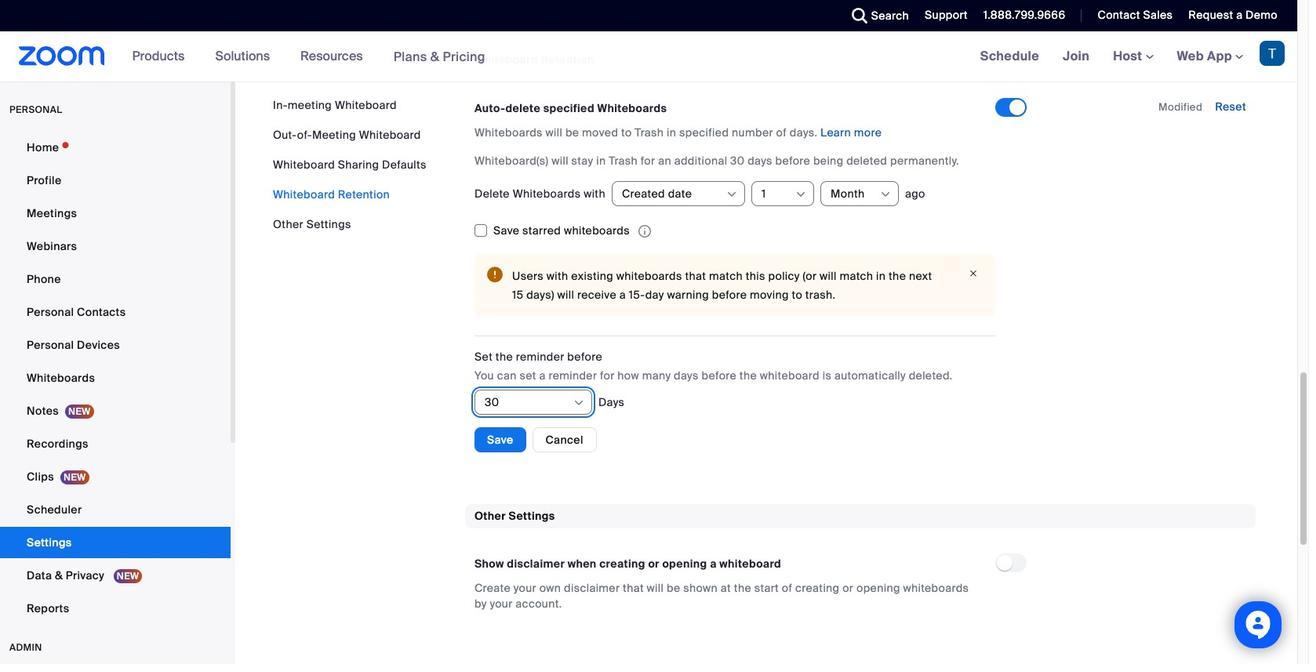 Task type: vqa. For each thing, say whether or not it's contained in the screenshot.
Edit user photo
no



Task type: locate. For each thing, give the bounding box(es) containing it.
0 vertical spatial retention
[[541, 53, 595, 67]]

whiteboards
[[598, 101, 667, 115], [475, 125, 543, 139], [513, 186, 581, 201], [27, 371, 95, 385]]

1 horizontal spatial &
[[431, 48, 440, 65]]

1 vertical spatial opening
[[857, 582, 901, 596]]

personal
[[27, 305, 74, 319], [27, 338, 74, 352]]

1 horizontal spatial creating
[[796, 582, 840, 596]]

whiteboard sharing defaults
[[273, 158, 427, 172]]

with down stay
[[584, 186, 606, 201]]

whiteboard left 'is'
[[760, 369, 820, 383]]

retention up auto-delete specified whiteboards
[[541, 53, 595, 67]]

a up shown
[[710, 557, 717, 571]]

show options image left 1
[[726, 188, 738, 201]]

1 horizontal spatial that
[[685, 269, 707, 283]]

whiteboards up starred
[[513, 186, 581, 201]]

that for will
[[623, 582, 644, 596]]

before down "days."
[[776, 153, 811, 168]]

0 vertical spatial with
[[584, 186, 606, 201]]

0 horizontal spatial days
[[674, 369, 699, 383]]

30 button
[[485, 391, 572, 414]]

0 vertical spatial settings
[[307, 217, 351, 232]]

disclaimer inside create your own disclaimer that will be shown at the start of creating or opening whiteboards by your account.
[[564, 582, 620, 596]]

moving
[[750, 288, 789, 302]]

trash up an at right top
[[635, 125, 664, 139]]

whiteboards inside create your own disclaimer that will be shown at the start of creating or opening whiteboards by your account.
[[904, 582, 969, 596]]

1 vertical spatial for
[[600, 369, 615, 383]]

2 vertical spatial in
[[877, 269, 886, 283]]

1 horizontal spatial be
[[667, 582, 681, 596]]

whiteboard up defaults
[[359, 128, 421, 142]]

save for save starred whiteboards
[[494, 223, 520, 237]]

match right the (or
[[840, 269, 874, 283]]

1 horizontal spatial days
[[748, 153, 773, 168]]

of left "days."
[[777, 125, 787, 139]]

0 vertical spatial creating
[[600, 557, 646, 571]]

specified up additional
[[680, 125, 729, 139]]

of
[[777, 125, 787, 139], [782, 582, 793, 596]]

& right plans
[[431, 48, 440, 65]]

a
[[1237, 8, 1243, 22], [620, 288, 626, 302], [539, 369, 546, 383], [710, 557, 717, 571]]

disclaimer down when
[[564, 582, 620, 596]]

1 vertical spatial in
[[597, 153, 606, 168]]

that up warning
[[685, 269, 707, 283]]

0 vertical spatial other
[[273, 217, 304, 232]]

save starred whiteboards application
[[494, 223, 658, 238]]

2 match from the left
[[840, 269, 874, 283]]

& for privacy
[[55, 569, 63, 583]]

profile picture image
[[1260, 41, 1285, 66]]

whiteboard up the auto-
[[475, 53, 538, 67]]

0 vertical spatial whiteboards
[[564, 223, 630, 237]]

whiteboard up out-of-meeting whiteboard link
[[335, 98, 397, 112]]

will right the days)
[[558, 288, 575, 302]]

be
[[566, 125, 579, 139], [667, 582, 681, 596]]

be left shown
[[667, 582, 681, 596]]

2 horizontal spatial settings
[[509, 509, 555, 523]]

a right set
[[539, 369, 546, 383]]

1 horizontal spatial your
[[514, 582, 537, 596]]

that down show disclaimer when creating or opening a whiteboard on the bottom of the page
[[623, 582, 644, 596]]

opening inside create your own disclaimer that will be shown at the start of creating or opening whiteboards by your account.
[[857, 582, 901, 596]]

before inside users with existing whiteboards that match this policy (or will match in the next 15 days) will receive a 15-day warning before moving to trash.
[[712, 288, 747, 302]]

0 horizontal spatial creating
[[600, 557, 646, 571]]

1 vertical spatial or
[[843, 582, 854, 596]]

1 horizontal spatial show options image
[[726, 188, 738, 201]]

save inside "application"
[[494, 223, 520, 237]]

will inside create your own disclaimer that will be shown at the start of creating or opening whiteboards by your account.
[[647, 582, 664, 596]]

1 vertical spatial whiteboard retention
[[273, 188, 390, 202]]

1 vertical spatial with
[[547, 269, 569, 283]]

save
[[494, 223, 520, 237], [487, 433, 514, 447]]

& inside personal menu menu
[[55, 569, 63, 583]]

delete
[[475, 186, 510, 201]]

set
[[520, 369, 537, 383]]

0 vertical spatial save
[[494, 223, 520, 237]]

show options image
[[880, 188, 892, 201]]

receive
[[578, 288, 617, 302]]

personal inside personal devices link
[[27, 338, 74, 352]]

show options image right 1
[[795, 188, 808, 201]]

1 vertical spatial disclaimer
[[564, 582, 620, 596]]

15-
[[629, 288, 646, 302]]

1 vertical spatial of
[[782, 582, 793, 596]]

whiteboard up start
[[720, 557, 782, 571]]

other up show
[[475, 509, 506, 523]]

learn
[[821, 125, 851, 139]]

1 horizontal spatial other
[[475, 509, 506, 523]]

before down this
[[712, 288, 747, 302]]

in left "next"
[[877, 269, 886, 283]]

0 horizontal spatial for
[[600, 369, 615, 383]]

0 vertical spatial whiteboard
[[760, 369, 820, 383]]

1.888.799.9666
[[984, 8, 1066, 22]]

1 horizontal spatial match
[[840, 269, 874, 283]]

shown
[[684, 582, 718, 596]]

data & privacy
[[27, 569, 107, 583]]

be down auto-delete specified whiteboards
[[566, 125, 579, 139]]

1 horizontal spatial 30
[[731, 153, 745, 168]]

contact sales
[[1098, 8, 1173, 22]]

1 horizontal spatial specified
[[680, 125, 729, 139]]

retention
[[541, 53, 595, 67], [338, 188, 390, 202]]

1 vertical spatial 30
[[485, 395, 499, 409]]

1 horizontal spatial with
[[584, 186, 606, 201]]

1 horizontal spatial for
[[641, 153, 656, 168]]

for
[[641, 153, 656, 168], [600, 369, 615, 383]]

0 horizontal spatial settings
[[27, 536, 72, 550]]

settings
[[307, 217, 351, 232], [509, 509, 555, 523], [27, 536, 72, 550]]

host
[[1114, 48, 1146, 64]]

0 horizontal spatial opening
[[663, 557, 708, 571]]

host button
[[1114, 48, 1154, 64]]

opening
[[663, 557, 708, 571], [857, 582, 901, 596]]

is
[[823, 369, 832, 383]]

0 vertical spatial in
[[667, 125, 677, 139]]

retention inside whiteboard retention element
[[541, 53, 595, 67]]

a left "demo"
[[1237, 8, 1243, 22]]

product information navigation
[[121, 31, 497, 82]]

1 horizontal spatial opening
[[857, 582, 901, 596]]

settings up own
[[509, 509, 555, 523]]

your down "create"
[[490, 597, 513, 611]]

in right stay
[[597, 153, 606, 168]]

whiteboard retention
[[475, 53, 595, 67], [273, 188, 390, 202]]

& right the data
[[55, 569, 63, 583]]

0 vertical spatial to
[[622, 125, 632, 139]]

creating right start
[[796, 582, 840, 596]]

0 vertical spatial opening
[[663, 557, 708, 571]]

0 horizontal spatial be
[[566, 125, 579, 139]]

1 vertical spatial specified
[[680, 125, 729, 139]]

stay
[[572, 153, 594, 168]]

before
[[776, 153, 811, 168], [712, 288, 747, 302], [568, 350, 603, 364], [702, 369, 737, 383]]

1 horizontal spatial retention
[[541, 53, 595, 67]]

personal for personal devices
[[27, 338, 74, 352]]

other down 'whiteboard retention' link
[[273, 217, 304, 232]]

reminder right set
[[549, 369, 597, 383]]

0 horizontal spatial your
[[490, 597, 513, 611]]

specified up moved
[[544, 101, 595, 115]]

save down the 30 dropdown button
[[487, 433, 514, 447]]

whiteboard inside other settings element
[[720, 557, 782, 571]]

devices
[[77, 338, 120, 352]]

0 vertical spatial &
[[431, 48, 440, 65]]

this
[[746, 269, 766, 283]]

0 horizontal spatial with
[[547, 269, 569, 283]]

home link
[[0, 132, 231, 163]]

profile link
[[0, 165, 231, 196]]

reminder
[[516, 350, 565, 364], [549, 369, 597, 383]]

0 horizontal spatial specified
[[544, 101, 595, 115]]

other settings link
[[273, 217, 351, 232]]

other settings inside other settings element
[[475, 509, 555, 523]]

1 vertical spatial save
[[487, 433, 514, 447]]

additional
[[675, 153, 728, 168]]

2 vertical spatial whiteboards
[[904, 582, 969, 596]]

1 vertical spatial whiteboard
[[720, 557, 782, 571]]

creating right when
[[600, 557, 646, 571]]

or inside create your own disclaimer that will be shown at the start of creating or opening whiteboards by your account.
[[843, 582, 854, 596]]

personal contacts link
[[0, 297, 231, 328]]

1 vertical spatial retention
[[338, 188, 390, 202]]

1 vertical spatial creating
[[796, 582, 840, 596]]

2 personal from the top
[[27, 338, 74, 352]]

2 horizontal spatial in
[[877, 269, 886, 283]]

whiteboard retention up delete
[[475, 53, 595, 67]]

30 down you
[[485, 395, 499, 409]]

plans
[[394, 48, 427, 65]]

whiteboards inside personal menu menu
[[27, 371, 95, 385]]

plans & pricing link
[[394, 48, 486, 65], [394, 48, 486, 65]]

1 vertical spatial to
[[792, 288, 803, 302]]

0 vertical spatial that
[[685, 269, 707, 283]]

close image
[[964, 267, 983, 281]]

other settings element
[[465, 504, 1256, 631]]

whiteboard down of-
[[273, 158, 335, 172]]

created
[[622, 186, 665, 201]]

0 horizontal spatial that
[[623, 582, 644, 596]]

in up an at right top
[[667, 125, 677, 139]]

0 vertical spatial personal
[[27, 305, 74, 319]]

whiteboards link
[[0, 363, 231, 394]]

show options image left days
[[573, 397, 585, 409]]

1 vertical spatial other settings
[[475, 509, 555, 523]]

whiteboard
[[475, 53, 538, 67], [335, 98, 397, 112], [359, 128, 421, 142], [273, 158, 335, 172], [273, 188, 335, 202]]

1 personal from the top
[[27, 305, 74, 319]]

be inside create your own disclaimer that will be shown at the start of creating or opening whiteboards by your account.
[[667, 582, 681, 596]]

a inside other settings element
[[710, 557, 717, 571]]

notes link
[[0, 396, 231, 427]]

settings down scheduler
[[27, 536, 72, 550]]

0 vertical spatial be
[[566, 125, 579, 139]]

1 horizontal spatial other settings
[[475, 509, 555, 523]]

save left starred
[[494, 223, 520, 237]]

with
[[584, 186, 606, 201], [547, 269, 569, 283]]

personal down phone
[[27, 305, 74, 319]]

0 horizontal spatial 30
[[485, 395, 499, 409]]

for left an at right top
[[641, 153, 656, 168]]

0 horizontal spatial in
[[597, 153, 606, 168]]

personal down personal contacts
[[27, 338, 74, 352]]

settings inside personal menu menu
[[27, 536, 72, 550]]

settings down 'whiteboard retention' link
[[307, 217, 351, 232]]

out-
[[273, 128, 297, 142]]

for left 'how'
[[600, 369, 615, 383]]

in-meeting whiteboard
[[273, 98, 397, 112]]

of inside whiteboard retention element
[[777, 125, 787, 139]]

retention down sharing
[[338, 188, 390, 202]]

your up account.
[[514, 582, 537, 596]]

with up the days)
[[547, 269, 569, 283]]

0 horizontal spatial match
[[709, 269, 743, 283]]

1 vertical spatial personal
[[27, 338, 74, 352]]

1 vertical spatial be
[[667, 582, 681, 596]]

0 horizontal spatial show options image
[[573, 397, 585, 409]]

1 vertical spatial whiteboards
[[617, 269, 683, 283]]

data & privacy link
[[0, 560, 231, 592]]

0 vertical spatial 30
[[731, 153, 745, 168]]

0 horizontal spatial or
[[649, 557, 660, 571]]

resources button
[[301, 31, 370, 82]]

solutions button
[[215, 31, 277, 82]]

to down policy
[[792, 288, 803, 302]]

1 horizontal spatial settings
[[307, 217, 351, 232]]

users with existing whiteboards that match this policy (or will match in the next 15 days) will receive a 15-day warning before moving to trash.
[[512, 269, 933, 302]]

meeting
[[288, 98, 332, 112]]

reminder up set
[[516, 350, 565, 364]]

with inside users with existing whiteboards that match this policy (or will match in the next 15 days) will receive a 15-day warning before moving to trash.
[[547, 269, 569, 283]]

days right many
[[674, 369, 699, 383]]

the
[[889, 269, 907, 283], [496, 350, 513, 364], [740, 369, 757, 383], [734, 582, 752, 596]]

that inside users with existing whiteboards that match this policy (or will match in the next 15 days) will receive a 15-day warning before moving to trash.
[[685, 269, 707, 283]]

0 vertical spatial or
[[649, 557, 660, 571]]

save inside button
[[487, 433, 514, 447]]

in-meeting whiteboard link
[[273, 98, 397, 112]]

1 vertical spatial other
[[475, 509, 506, 523]]

days down number
[[748, 153, 773, 168]]

disclaimer up own
[[507, 557, 565, 571]]

0 vertical spatial whiteboard retention
[[475, 53, 595, 67]]

users with existing whiteboards that match this policy (or will match in the next 15 days) will receive a 15-day warning before moving to trash. alert
[[475, 254, 996, 317]]

sales
[[1144, 8, 1173, 22]]

be inside whiteboard retention element
[[566, 125, 579, 139]]

1 horizontal spatial to
[[792, 288, 803, 302]]

to right moved
[[622, 125, 632, 139]]

show options image for 30
[[573, 397, 585, 409]]

of right start
[[782, 582, 793, 596]]

other settings down 'whiteboard retention' link
[[273, 217, 351, 232]]

that inside create your own disclaimer that will be shown at the start of creating or opening whiteboards by your account.
[[623, 582, 644, 596]]

0 vertical spatial other settings
[[273, 217, 351, 232]]

phone
[[27, 272, 61, 286]]

will left stay
[[552, 153, 569, 168]]

cancel button
[[532, 428, 597, 453]]

for inside set the reminder before you can set a reminder for how many days before the whiteboard is automatically deleted.
[[600, 369, 615, 383]]

whiteboard retention down whiteboard sharing defaults at the top of page
[[273, 188, 390, 202]]

other settings up show
[[475, 509, 555, 523]]

2 vertical spatial settings
[[27, 536, 72, 550]]

30 down number
[[731, 153, 745, 168]]

1 vertical spatial that
[[623, 582, 644, 596]]

personal inside personal contacts link
[[27, 305, 74, 319]]

show options image
[[726, 188, 738, 201], [795, 188, 808, 201], [573, 397, 585, 409]]

1 vertical spatial &
[[55, 569, 63, 583]]

whiteboard
[[760, 369, 820, 383], [720, 557, 782, 571]]

days
[[599, 395, 625, 409]]

defaults
[[382, 158, 427, 172]]

day
[[646, 288, 664, 302]]

will down show disclaimer when creating or opening a whiteboard on the bottom of the page
[[647, 582, 664, 596]]

2 horizontal spatial show options image
[[795, 188, 808, 201]]

being
[[814, 153, 844, 168]]

products
[[132, 48, 185, 64]]

0 horizontal spatial retention
[[338, 188, 390, 202]]

creating
[[600, 557, 646, 571], [796, 582, 840, 596]]

a left 15-
[[620, 288, 626, 302]]

0 vertical spatial of
[[777, 125, 787, 139]]

& inside the product information navigation
[[431, 48, 440, 65]]

request a demo
[[1189, 8, 1278, 22]]

at
[[721, 582, 731, 596]]

trash
[[635, 125, 664, 139], [609, 153, 638, 168]]

created date
[[622, 186, 692, 201]]

0 horizontal spatial other settings
[[273, 217, 351, 232]]

0 vertical spatial specified
[[544, 101, 595, 115]]

you
[[475, 369, 494, 383]]

match left this
[[709, 269, 743, 283]]

will right the (or
[[820, 269, 837, 283]]

webinars
[[27, 239, 77, 253]]

1 vertical spatial settings
[[509, 509, 555, 523]]

banner
[[0, 31, 1298, 82]]

notes
[[27, 404, 59, 418]]

0 horizontal spatial whiteboard retention
[[273, 188, 390, 202]]

0 horizontal spatial &
[[55, 569, 63, 583]]

0 horizontal spatial to
[[622, 125, 632, 139]]

1 horizontal spatial whiteboard retention
[[475, 53, 595, 67]]

menu bar
[[273, 97, 427, 232]]

whiteboards down personal devices
[[27, 371, 95, 385]]

trash down moved
[[609, 153, 638, 168]]

1 vertical spatial days
[[674, 369, 699, 383]]

1 horizontal spatial in
[[667, 125, 677, 139]]

solutions
[[215, 48, 270, 64]]

data
[[27, 569, 52, 583]]



Task type: describe. For each thing, give the bounding box(es) containing it.
modified
[[1159, 100, 1203, 113]]

0 vertical spatial for
[[641, 153, 656, 168]]

1 vertical spatial your
[[490, 597, 513, 611]]

admin
[[9, 642, 42, 654]]

web app button
[[1178, 48, 1244, 64]]

create your own disclaimer that will be shown at the start of creating or opening whiteboards by your account.
[[475, 582, 969, 611]]

demo
[[1246, 8, 1278, 22]]

personal menu menu
[[0, 132, 231, 626]]

out-of-meeting whiteboard
[[273, 128, 421, 142]]

whiteboard retention element
[[465, 48, 1256, 479]]

next
[[909, 269, 933, 283]]

whiteboard(s)
[[475, 153, 549, 168]]

cancel
[[546, 433, 584, 447]]

pricing
[[443, 48, 486, 65]]

webinars link
[[0, 231, 231, 262]]

days inside set the reminder before you can set a reminder for how many days before the whiteboard is automatically deleted.
[[674, 369, 699, 383]]

create
[[475, 582, 511, 596]]

warning
[[667, 288, 709, 302]]

0 horizontal spatial other
[[273, 217, 304, 232]]

settings inside 'menu bar'
[[307, 217, 351, 232]]

by
[[475, 597, 487, 611]]

0 vertical spatial trash
[[635, 125, 664, 139]]

profile
[[27, 173, 62, 188]]

personal for personal contacts
[[27, 305, 74, 319]]

whiteboards up moved
[[598, 101, 667, 115]]

app
[[1208, 48, 1233, 64]]

1 button
[[762, 182, 809, 205]]

auto-
[[475, 101, 506, 115]]

whiteboard inside set the reminder before you can set a reminder for how many days before the whiteboard is automatically deleted.
[[760, 369, 820, 383]]

when
[[568, 557, 597, 571]]

home
[[27, 140, 59, 155]]

0 vertical spatial days
[[748, 153, 773, 168]]

menu bar containing in-meeting whiteboard
[[273, 97, 427, 232]]

whiteboards inside "application"
[[564, 223, 630, 237]]

creating inside create your own disclaimer that will be shown at the start of creating or opening whiteboards by your account.
[[796, 582, 840, 596]]

warning image
[[487, 267, 503, 282]]

automatically
[[835, 369, 906, 383]]

clips link
[[0, 461, 231, 493]]

reset button
[[1216, 99, 1247, 113]]

contacts
[[77, 305, 126, 319]]

show options image for 1
[[795, 188, 808, 201]]

1 vertical spatial trash
[[609, 153, 638, 168]]

learn more link
[[821, 125, 882, 139]]

web app
[[1178, 48, 1233, 64]]

show
[[475, 557, 504, 571]]

to inside users with existing whiteboards that match this policy (or will match in the next 15 days) will receive a 15-day warning before moving to trash.
[[792, 288, 803, 302]]

join
[[1063, 48, 1090, 64]]

trash.
[[806, 288, 836, 302]]

can
[[497, 369, 517, 383]]

account.
[[516, 597, 562, 611]]

search
[[872, 9, 910, 23]]

clips
[[27, 470, 54, 484]]

meeting
[[312, 128, 356, 142]]

support
[[925, 8, 968, 22]]

0 vertical spatial reminder
[[516, 350, 565, 364]]

days)
[[527, 288, 555, 302]]

meetings navigation
[[969, 31, 1298, 82]]

show disclaimer when creating or opening a whiteboard
[[475, 557, 782, 571]]

save for save
[[487, 433, 514, 447]]

will down auto-delete specified whiteboards
[[546, 125, 563, 139]]

products button
[[132, 31, 192, 82]]

of inside create your own disclaimer that will be shown at the start of creating or opening whiteboards by your account.
[[782, 582, 793, 596]]

personal contacts
[[27, 305, 126, 319]]

the inside users with existing whiteboards that match this policy (or will match in the next 15 days) will receive a 15-day warning before moving to trash.
[[889, 269, 907, 283]]

1 vertical spatial reminder
[[549, 369, 597, 383]]

deleted
[[847, 153, 888, 168]]

date
[[668, 186, 692, 201]]

ago
[[906, 186, 926, 201]]

deleted.
[[909, 369, 953, 383]]

zoom logo image
[[19, 46, 105, 66]]

0 vertical spatial your
[[514, 582, 537, 596]]

set
[[475, 350, 493, 364]]

schedule link
[[969, 31, 1052, 82]]

meetings
[[27, 206, 77, 221]]

the inside create your own disclaimer that will be shown at the start of creating or opening whiteboards by your account.
[[734, 582, 752, 596]]

30 inside dropdown button
[[485, 395, 499, 409]]

moved
[[582, 125, 619, 139]]

schedule
[[981, 48, 1040, 64]]

before right many
[[702, 369, 737, 383]]

many
[[642, 369, 671, 383]]

reports
[[27, 602, 69, 616]]

whiteboard retention link
[[273, 188, 390, 202]]

1
[[762, 186, 766, 201]]

whiteboard up the other settings 'link'
[[273, 188, 335, 202]]

(or
[[803, 269, 817, 283]]

policy
[[769, 269, 800, 283]]

number
[[732, 125, 774, 139]]

more
[[854, 125, 882, 139]]

month button
[[831, 182, 879, 205]]

save starred whiteboards
[[494, 223, 630, 237]]

whiteboards will be moved to trash in specified number of days. learn more
[[475, 125, 882, 139]]

that for match
[[685, 269, 707, 283]]

out-of-meeting whiteboard link
[[273, 128, 421, 142]]

settings link
[[0, 527, 231, 559]]

plans & pricing
[[394, 48, 486, 65]]

a inside users with existing whiteboards that match this policy (or will match in the next 15 days) will receive a 15-day warning before moving to trash.
[[620, 288, 626, 302]]

save button
[[475, 428, 526, 453]]

join link
[[1052, 31, 1102, 82]]

personal devices link
[[0, 330, 231, 361]]

resources
[[301, 48, 363, 64]]

whiteboards down delete
[[475, 125, 543, 139]]

whiteboard(s) will stay in trash for an additional 30 days before being deleted permanently.
[[475, 153, 960, 168]]

banner containing products
[[0, 31, 1298, 82]]

before up days
[[568, 350, 603, 364]]

an
[[659, 153, 672, 168]]

0 vertical spatial disclaimer
[[507, 557, 565, 571]]

whiteboards inside users with existing whiteboards that match this policy (or will match in the next 15 days) will receive a 15-day warning before moving to trash.
[[617, 269, 683, 283]]

in-
[[273, 98, 288, 112]]

15
[[512, 288, 524, 302]]

& for pricing
[[431, 48, 440, 65]]

search button
[[840, 0, 913, 31]]

privacy
[[66, 569, 104, 583]]

start
[[755, 582, 779, 596]]

scheduler
[[27, 503, 82, 517]]

phone link
[[0, 264, 231, 295]]

auto-delete specified whiteboards
[[475, 101, 667, 115]]

show options image for created date
[[726, 188, 738, 201]]

whiteboard sharing defaults link
[[273, 158, 427, 172]]

in inside users with existing whiteboards that match this policy (or will match in the next 15 days) will receive a 15-day warning before moving to trash.
[[877, 269, 886, 283]]

created date button
[[622, 182, 725, 205]]

reports link
[[0, 593, 231, 625]]

a inside set the reminder before you can set a reminder for how many days before the whiteboard is automatically deleted.
[[539, 369, 546, 383]]

1 match from the left
[[709, 269, 743, 283]]



